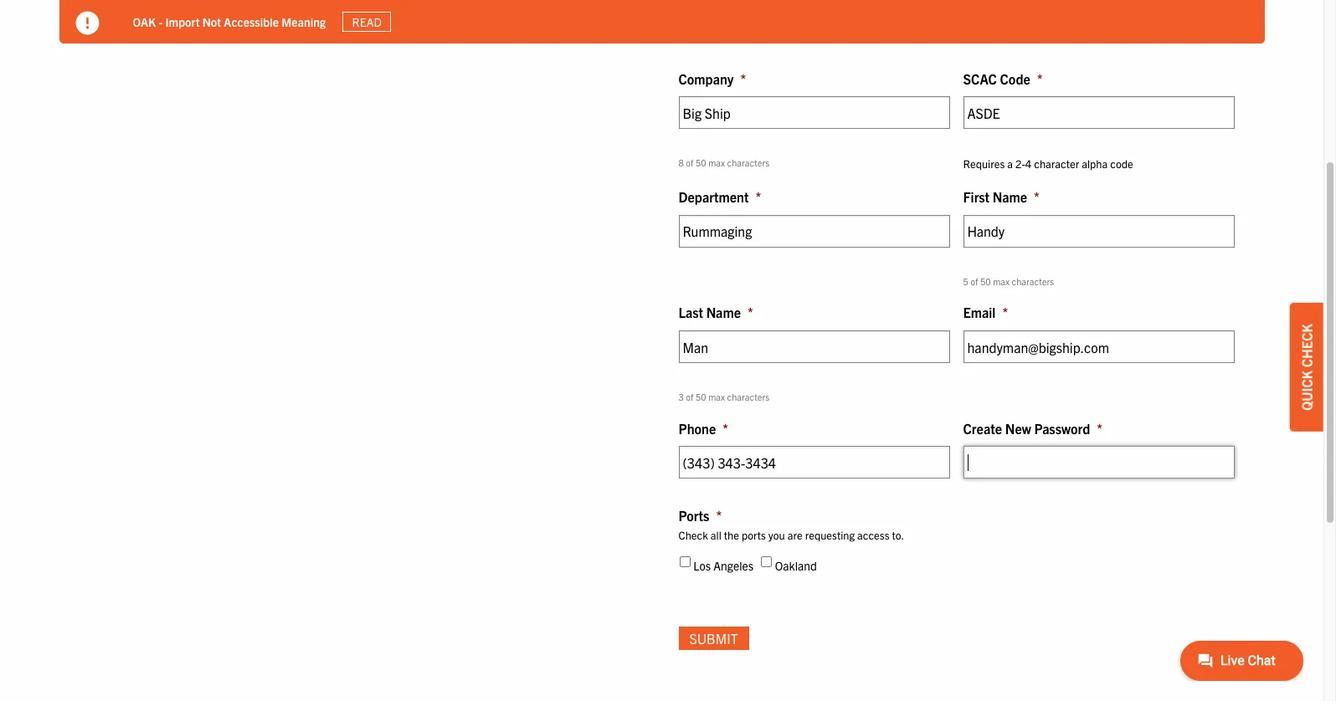 Task type: locate. For each thing, give the bounding box(es) containing it.
max up "phone *"
[[709, 391, 725, 403]]

-
[[159, 14, 163, 29]]

characters right 5
[[1012, 275, 1055, 287]]

None text field
[[964, 97, 1235, 129], [679, 331, 950, 364], [964, 97, 1235, 129], [679, 331, 950, 364]]

2-
[[1016, 157, 1026, 171]]

requesting
[[806, 528, 855, 543]]

1 horizontal spatial check
[[1299, 324, 1316, 368]]

not
[[202, 14, 221, 29]]

meaning
[[282, 14, 326, 29]]

code
[[1111, 157, 1134, 171]]

of right the "3"
[[686, 391, 694, 403]]

* right company
[[741, 70, 747, 87]]

50 right the "3"
[[696, 391, 707, 403]]

of for last name
[[686, 391, 694, 403]]

None submit
[[679, 628, 749, 651]]

first name *
[[964, 189, 1040, 205]]

character
[[1035, 157, 1080, 171]]

are
[[788, 528, 803, 543]]

None password field
[[964, 447, 1235, 479]]

last name *
[[679, 304, 754, 321]]

2 vertical spatial characters
[[728, 391, 770, 403]]

max
[[709, 157, 725, 169], [994, 275, 1010, 287], [709, 391, 725, 403]]

1 vertical spatial characters
[[1012, 275, 1055, 287]]

1 horizontal spatial name
[[993, 189, 1028, 205]]

50
[[696, 157, 707, 169], [981, 275, 991, 287], [696, 391, 707, 403]]

max up department
[[709, 157, 725, 169]]

0 horizontal spatial name
[[707, 304, 741, 321]]

* right "email"
[[1003, 304, 1009, 321]]

oakland
[[775, 558, 817, 573]]

2 vertical spatial of
[[686, 391, 694, 403]]

of
[[686, 157, 694, 169], [971, 275, 979, 287], [686, 391, 694, 403]]

check
[[1299, 324, 1316, 368], [679, 528, 709, 543]]

oak
[[133, 14, 156, 29]]

all
[[711, 528, 722, 543]]

characters up department *
[[728, 157, 770, 169]]

0 vertical spatial name
[[993, 189, 1028, 205]]

name
[[993, 189, 1028, 205], [707, 304, 741, 321]]

0 horizontal spatial check
[[679, 528, 709, 543]]

2 vertical spatial max
[[709, 391, 725, 403]]

accessible
[[224, 14, 279, 29]]

characters up "phone *"
[[728, 391, 770, 403]]

4
[[1026, 157, 1032, 171]]

1 vertical spatial of
[[971, 275, 979, 287]]

1 vertical spatial check
[[679, 528, 709, 543]]

5
[[964, 275, 969, 287]]

0 vertical spatial characters
[[728, 157, 770, 169]]

50 right 8
[[696, 157, 707, 169]]

1 vertical spatial max
[[994, 275, 1010, 287]]

* down requires a 2-4 character alpha code
[[1034, 189, 1040, 205]]

0 vertical spatial check
[[1299, 324, 1316, 368]]

* right last
[[748, 304, 754, 321]]

* right phone
[[723, 420, 729, 437]]

0 vertical spatial 50
[[696, 157, 707, 169]]

of right 8
[[686, 157, 694, 169]]

* inside the ports * check all the ports you are requesting access to.
[[717, 508, 722, 525]]

* up all at the right
[[717, 508, 722, 525]]

None text field
[[679, 97, 950, 129], [679, 215, 950, 248], [964, 215, 1235, 248], [964, 331, 1235, 364], [679, 447, 950, 479], [679, 97, 950, 129], [679, 215, 950, 248], [964, 215, 1235, 248], [964, 331, 1235, 364], [679, 447, 950, 479]]

check up 'quick'
[[1299, 324, 1316, 368]]

oak - import not accessible meaning
[[133, 14, 326, 29]]

characters
[[728, 157, 770, 169], [1012, 275, 1055, 287], [728, 391, 770, 403]]

solid image
[[76, 12, 99, 35]]

phone
[[679, 420, 716, 437]]

1 vertical spatial 50
[[981, 275, 991, 287]]

0 vertical spatial max
[[709, 157, 725, 169]]

read link
[[343, 12, 392, 32]]

50 right 5
[[981, 275, 991, 287]]

0 vertical spatial of
[[686, 157, 694, 169]]

max up email *
[[994, 275, 1010, 287]]

max for first
[[994, 275, 1010, 287]]

los
[[694, 558, 711, 573]]

3
[[679, 391, 684, 403]]

new
[[1006, 420, 1032, 437]]

name for last name
[[707, 304, 741, 321]]

quick check
[[1299, 324, 1316, 411]]

name right last
[[707, 304, 741, 321]]

1 vertical spatial name
[[707, 304, 741, 321]]

of right 5
[[971, 275, 979, 287]]

max for company
[[709, 157, 725, 169]]

8
[[679, 157, 684, 169]]

*
[[741, 70, 747, 87], [1038, 70, 1043, 87], [756, 189, 762, 205], [1034, 189, 1040, 205], [748, 304, 754, 321], [1003, 304, 1009, 321], [723, 420, 729, 437], [1098, 420, 1103, 437], [717, 508, 722, 525]]

name down a
[[993, 189, 1028, 205]]

50 for first
[[981, 275, 991, 287]]

check down ports
[[679, 528, 709, 543]]

2 vertical spatial 50
[[696, 391, 707, 403]]

alpha
[[1082, 157, 1108, 171]]

you
[[769, 528, 785, 543]]



Task type: vqa. For each thing, say whether or not it's contained in the screenshot.
which at the bottom of the page
no



Task type: describe. For each thing, give the bounding box(es) containing it.
* right password at the right of the page
[[1098, 420, 1103, 437]]

max for last
[[709, 391, 725, 403]]

check inside the ports * check all the ports you are requesting access to.
[[679, 528, 709, 543]]

the
[[724, 528, 740, 543]]

quick
[[1299, 371, 1316, 411]]

3 of 50 max characters
[[679, 391, 770, 403]]

phone *
[[679, 420, 729, 437]]

access
[[858, 528, 890, 543]]

characters for last name *
[[728, 391, 770, 403]]

company
[[679, 70, 734, 87]]

scac code *
[[964, 70, 1043, 87]]

8 of 50 max characters
[[679, 157, 770, 169]]

import
[[165, 14, 200, 29]]

Oakland checkbox
[[762, 557, 772, 568]]

department *
[[679, 189, 762, 205]]

name for first name
[[993, 189, 1028, 205]]

first
[[964, 189, 990, 205]]

scac
[[964, 70, 998, 87]]

of for company
[[686, 157, 694, 169]]

los angeles
[[694, 558, 754, 573]]

Los Angeles checkbox
[[680, 557, 691, 568]]

50 for company
[[696, 157, 707, 169]]

quick check link
[[1291, 303, 1324, 432]]

company *
[[679, 70, 747, 87]]

create new password *
[[964, 420, 1103, 437]]

password
[[1035, 420, 1091, 437]]

ports
[[742, 528, 766, 543]]

* right department
[[756, 189, 762, 205]]

angeles
[[714, 558, 754, 573]]

code
[[1001, 70, 1031, 87]]

characters for first name *
[[1012, 275, 1055, 287]]

ports * check all the ports you are requesting access to.
[[679, 508, 905, 543]]

read
[[352, 14, 382, 29]]

ports
[[679, 508, 710, 525]]

create
[[964, 420, 1003, 437]]

of for first name
[[971, 275, 979, 287]]

* right code
[[1038, 70, 1043, 87]]

requires a 2-4 character alpha code
[[964, 157, 1134, 171]]

50 for last
[[696, 391, 707, 403]]

a
[[1008, 157, 1014, 171]]

email *
[[964, 304, 1009, 321]]

requires
[[964, 157, 1005, 171]]

department
[[679, 189, 749, 205]]

characters for company *
[[728, 157, 770, 169]]

last
[[679, 304, 704, 321]]

5 of 50 max characters
[[964, 275, 1055, 287]]

to.
[[892, 528, 905, 543]]

email
[[964, 304, 996, 321]]



